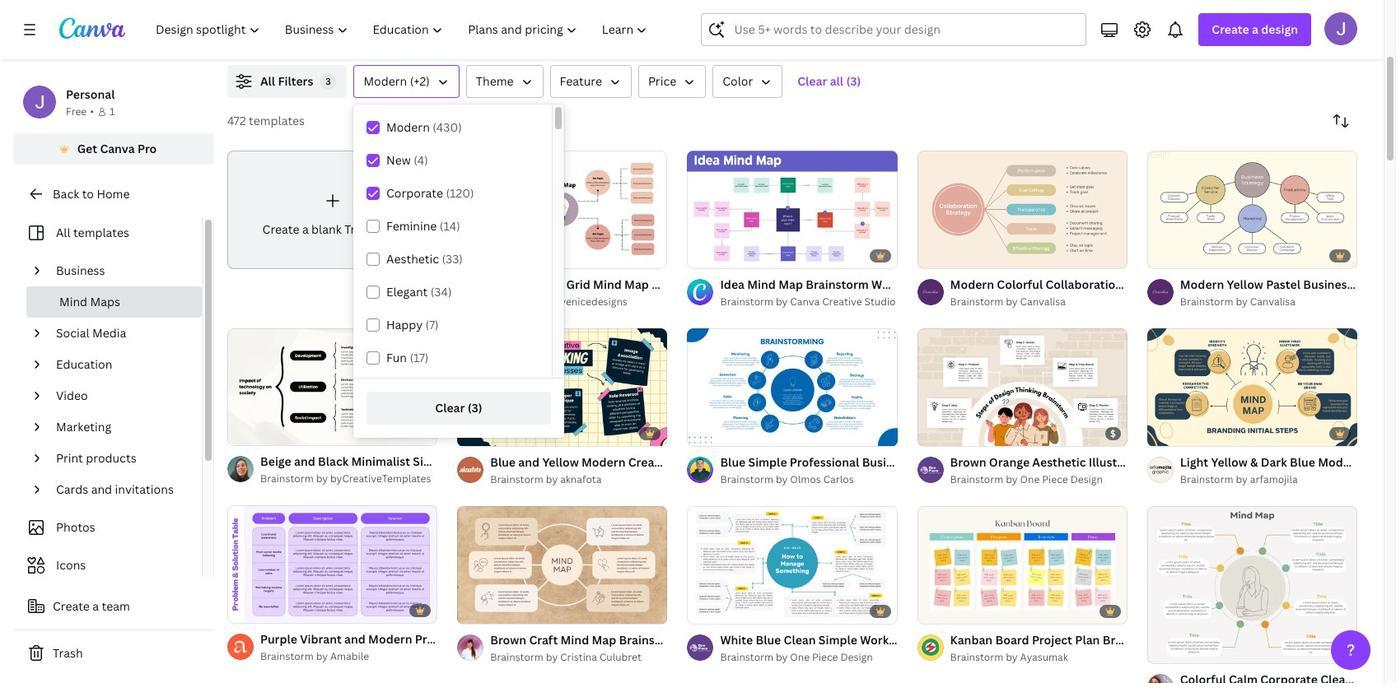 Task type: describe. For each thing, give the bounding box(es) containing it.
and inside the blue and yellow modern creative thinking mind map brainstorm by aknafota
[[518, 454, 540, 470]]

modern for modern (430)
[[386, 119, 430, 135]]

modern colorful collaboration strategy diagram brainstorm image
[[917, 150, 1127, 269]]

blue and yellow modern creative thinking mind map image
[[457, 328, 667, 447]]

blue and yellow modern creative thinking mind map link
[[490, 454, 784, 472]]

a for team
[[92, 599, 99, 614]]

modern for modern colorful collaboration strategy diagram brainstorm brainstorm by canvalisa
[[950, 277, 994, 292]]

solution
[[489, 632, 537, 648]]

canvalisa inside modern yellow pastel business strateg brainstorm by canvalisa
[[1250, 295, 1296, 309]]

by inside blue simple professional business brainstorm brainstorm by olmos carlos
[[776, 473, 788, 487]]

problem
[[415, 632, 463, 648]]

one inside brown orange aesthetic illustration mind map brainstorm brainstorm by one piece design
[[1020, 473, 1040, 487]]

Sort by button
[[1324, 105, 1357, 138]]

all
[[830, 73, 843, 89]]

by inside modern yellow pastel business strateg brainstorm by canvalisa
[[1236, 295, 1248, 309]]

brainstorm inside the blue and yellow modern creative thinking mind map brainstorm by aknafota
[[490, 473, 544, 487]]

color button
[[713, 65, 783, 98]]

professional
[[790, 454, 859, 470]]

brown orange aesthetic illustration mind map brainstorm brainstorm by one piece design
[[950, 454, 1275, 487]]

get canva pro button
[[13, 133, 214, 165]]

clear (3) button
[[367, 392, 551, 425]]

brainstorm by amabile link
[[260, 649, 438, 666]]

get canva pro
[[77, 141, 157, 156]]

yellow inside the blue and yellow modern creative thinking mind map brainstorm by aknafota
[[542, 454, 579, 470]]

maps
[[90, 294, 120, 310]]

fun (17)
[[386, 350, 429, 366]]

mind inside brown orange aesthetic illustration mind map brainstorm brainstorm by one piece design
[[1153, 454, 1182, 470]]

blue for blue simple professional business brainstorm
[[720, 454, 746, 470]]

workflow
[[860, 632, 913, 648]]

0 vertical spatial aesthetic
[[386, 251, 439, 267]]

marketing link
[[49, 412, 192, 443]]

mind inside white blue clean simple workflow mind map brainstorm brainstorm by one piece design
[[916, 632, 944, 648]]

blue for blue and yellow modern creative thinking mind map
[[490, 454, 516, 470]]

modern for modern yellow pastel business strateg brainstorm by canvalisa
[[1180, 277, 1224, 292]]

a for design
[[1252, 21, 1258, 37]]

by inside modern colorful collaboration strategy diagram brainstorm brainstorm by canvalisa
[[1006, 295, 1018, 309]]

color
[[723, 73, 753, 89]]

theme button
[[466, 65, 543, 98]]

3
[[326, 75, 331, 87]]

olmos
[[790, 473, 821, 487]]

orange
[[989, 454, 1030, 470]]

brainstorm by bycreativetemplates
[[260, 472, 431, 486]]

back to home link
[[13, 178, 214, 211]]

brainstorm by aknafota link
[[490, 472, 667, 488]]

brainstorm by one piece design link for aesthetic
[[950, 472, 1127, 488]]

tree
[[344, 221, 368, 237]]

a for blank
[[302, 221, 309, 237]]

back
[[53, 186, 79, 202]]

pro
[[138, 141, 157, 156]]

map inside white blue clean simple workflow mind map brainstorm brainstorm by one piece design
[[947, 632, 971, 648]]

white blue clean simple workflow mind map brainstorm image
[[687, 506, 897, 624]]

photos
[[56, 520, 95, 535]]

(14)
[[440, 218, 460, 234]]

Search search field
[[734, 14, 1076, 45]]

thinking
[[678, 454, 726, 470]]

design
[[1261, 21, 1298, 37]]

by inside white blue clean simple workflow mind map brainstorm brainstorm by one piece design
[[776, 650, 788, 664]]

kanban board project plan brainstorm image
[[917, 506, 1127, 624]]

and inside cards and invitations link
[[91, 482, 112, 497]]

bycreativetemplates
[[330, 472, 431, 486]]

marketing
[[56, 419, 111, 435]]

472 templates
[[227, 113, 305, 128]]

(3) inside button
[[846, 73, 861, 89]]

grid
[[566, 277, 590, 292]]

media
[[92, 325, 126, 341]]

brown for brown craft mind map brainstorm
[[490, 632, 526, 648]]

create a team button
[[13, 591, 214, 623]]

modern inside the blue and yellow modern creative thinking mind map brainstorm by aknafota
[[582, 454, 626, 470]]

create a blank tree chart
[[262, 221, 402, 237]]

price
[[648, 73, 676, 89]]

piece inside brown orange aesthetic illustration mind map brainstorm brainstorm by one piece design
[[1042, 473, 1068, 487]]

feminine (14)
[[386, 218, 460, 234]]

brown orange aesthetic illustration mind map brainstorm image
[[917, 328, 1127, 447]]

canva inside brainstorm by canva creative studio link
[[790, 295, 820, 309]]

3 filter options selected element
[[320, 73, 336, 90]]

by inside the blue and yellow modern creative thinking mind map brainstorm by aknafota
[[546, 473, 558, 487]]

map inside brown craft mind map brainstorm brainstorm by cristina culubret
[[592, 632, 616, 648]]

yellow for peach
[[527, 277, 563, 292]]

print products link
[[49, 443, 192, 474]]

modern colorful collaboration strategy diagram brainstorm brainstorm by canvalisa
[[950, 277, 1288, 309]]

purple vibrant and modern problem and solution brainstorm image
[[227, 506, 438, 624]]

brainstorm by bycreativetemplates link
[[260, 471, 438, 488]]

peach yellow grid mind map brainstorm image
[[457, 150, 667, 269]]

1 horizontal spatial creative
[[822, 295, 862, 309]]

theme
[[476, 73, 514, 89]]

brown craft mind map brainstorm image
[[457, 506, 667, 624]]

brainstorm by arfamojila
[[1180, 473, 1298, 487]]

tree chart templates image
[[1006, 0, 1357, 45]]

free •
[[66, 105, 94, 119]]

create for create a design
[[1212, 21, 1249, 37]]

mind inside peach yellow grid mind map brainstorm brainstorm by venicedesigns
[[593, 277, 622, 292]]

craft
[[529, 632, 558, 648]]

brainstorm by arfamojila link
[[1180, 472, 1357, 488]]

modern yellow pastel business strategy diagram brainstorm image
[[1147, 150, 1357, 269]]

472
[[227, 113, 246, 128]]

elegant (34)
[[386, 284, 452, 300]]

blue simple professional business brainstorm link
[[720, 454, 977, 472]]

brainstorm by canva creative studio
[[720, 295, 896, 309]]

invitations
[[115, 482, 174, 497]]

cristina
[[560, 650, 597, 664]]

to
[[82, 186, 94, 202]]

venicedesigns
[[560, 295, 627, 309]]

feature
[[560, 73, 602, 89]]

(17)
[[410, 350, 429, 366]]

cards and invitations link
[[49, 474, 192, 506]]

plan
[[1075, 632, 1100, 648]]

templates for all templates
[[73, 225, 129, 241]]

by inside kanban board project plan brainstorm brainstorm by ayasumak
[[1006, 650, 1018, 664]]

brainstorm by canvalisa link for yellow
[[1180, 294, 1357, 310]]

brainstorm by olmos carlos link
[[720, 472, 897, 488]]

free
[[66, 105, 87, 119]]

illustration
[[1089, 454, 1151, 470]]

white blue clean simple workflow mind map brainstorm brainstorm by one piece design
[[720, 632, 1037, 664]]

(120)
[[446, 185, 474, 201]]

create a blank tree chart link
[[227, 151, 438, 269]]

jacob simon image
[[1324, 12, 1357, 45]]

piece inside white blue clean simple workflow mind map brainstorm brainstorm by one piece design
[[812, 650, 838, 664]]

create a team
[[53, 599, 130, 614]]

social media
[[56, 325, 126, 341]]

brown craft mind map brainstorm brainstorm by cristina culubret
[[490, 632, 682, 664]]

canvalisa inside modern colorful collaboration strategy diagram brainstorm brainstorm by canvalisa
[[1020, 295, 1066, 309]]

by inside brown craft mind map brainstorm brainstorm by cristina culubret
[[546, 650, 558, 664]]

white blue clean simple workflow mind map brainstorm link
[[720, 631, 1037, 650]]

education
[[56, 357, 112, 372]]

happy
[[386, 317, 423, 333]]

ayasumak
[[1020, 650, 1068, 664]]

colorful calm corporate clean mind map image
[[1147, 506, 1357, 664]]

elegant
[[386, 284, 428, 300]]

video
[[56, 388, 88, 404]]

cards and invitations
[[56, 482, 174, 497]]

modern (+2)
[[364, 73, 430, 89]]

board
[[995, 632, 1029, 648]]

carlos
[[823, 473, 854, 487]]



Task type: locate. For each thing, give the bounding box(es) containing it.
aesthetic down 'feminine'
[[386, 251, 439, 267]]

purple vibrant and modern problem and solution brainstorm link
[[260, 631, 602, 649]]

products
[[86, 451, 136, 466]]

a left team
[[92, 599, 99, 614]]

strategy
[[1125, 277, 1173, 292]]

yellow
[[527, 277, 563, 292], [1227, 277, 1263, 292], [542, 454, 579, 470]]

brown for brown orange aesthetic illustration mind map brainstorm
[[950, 454, 986, 470]]

blue down clear (3) button
[[490, 454, 516, 470]]

icons link
[[23, 550, 192, 581]]

0 vertical spatial clear
[[798, 73, 827, 89]]

(3) inside button
[[468, 400, 482, 416]]

one inside white blue clean simple workflow mind map brainstorm brainstorm by one piece design
[[790, 650, 810, 664]]

templates down back to home
[[73, 225, 129, 241]]

light yellow & dark blue modern branding initial steps mind map image
[[1147, 328, 1357, 447]]

2 horizontal spatial blue
[[756, 632, 781, 648]]

aesthetic (33)
[[386, 251, 463, 267]]

1 vertical spatial canva
[[790, 295, 820, 309]]

simple right clean
[[819, 632, 857, 648]]

1 canvalisa from the left
[[1020, 295, 1066, 309]]

2 brainstorm by canvalisa link from the left
[[1180, 294, 1357, 310]]

aesthetic right orange
[[1032, 454, 1086, 470]]

top level navigation element
[[145, 13, 662, 46]]

create inside create a blank tree chart element
[[262, 221, 299, 237]]

a inside dropdown button
[[1252, 21, 1258, 37]]

blue inside blue simple professional business brainstorm brainstorm by olmos carlos
[[720, 454, 746, 470]]

0 vertical spatial templates
[[249, 113, 305, 128]]

0 vertical spatial canva
[[100, 141, 135, 156]]

blue left clean
[[756, 632, 781, 648]]

create for create a blank tree chart
[[262, 221, 299, 237]]

aesthetic inside brown orange aesthetic illustration mind map brainstorm brainstorm by one piece design
[[1032, 454, 1086, 470]]

modern up "aknafota"
[[582, 454, 626, 470]]

0 vertical spatial design
[[1070, 473, 1103, 487]]

map up brainstorm by olmos carlos link
[[760, 454, 784, 470]]

1 horizontal spatial canvalisa
[[1250, 295, 1296, 309]]

modern up "new (4)"
[[386, 119, 430, 135]]

canvalisa
[[1020, 295, 1066, 309], [1250, 295, 1296, 309]]

simple inside white blue clean simple workflow mind map brainstorm brainstorm by one piece design
[[819, 632, 857, 648]]

by
[[546, 295, 558, 309], [776, 295, 788, 309], [1006, 295, 1018, 309], [1236, 295, 1248, 309], [316, 472, 328, 486], [546, 473, 558, 487], [776, 473, 788, 487], [1006, 473, 1018, 487], [1236, 473, 1248, 487], [316, 650, 328, 664], [546, 650, 558, 664], [776, 650, 788, 664], [1006, 650, 1018, 664]]

creative
[[822, 295, 862, 309], [628, 454, 675, 470]]

0 vertical spatial simple
[[748, 454, 787, 470]]

1 horizontal spatial design
[[1070, 473, 1103, 487]]

2 vertical spatial a
[[92, 599, 99, 614]]

modern inside modern yellow pastel business strateg brainstorm by canvalisa
[[1180, 277, 1224, 292]]

brainstorm by canvalisa link down the colorful
[[950, 294, 1127, 310]]

0 vertical spatial one
[[1020, 473, 1040, 487]]

map inside brown orange aesthetic illustration mind map brainstorm brainstorm by one piece design
[[1185, 454, 1209, 470]]

modern right strategy
[[1180, 277, 1224, 292]]

brainstorm by one piece design link down clean
[[720, 650, 897, 666]]

0 horizontal spatial creative
[[628, 454, 675, 470]]

brown
[[950, 454, 986, 470], [490, 632, 526, 648]]

map up venicedesigns in the left of the page
[[624, 277, 649, 292]]

piece down clean
[[812, 650, 838, 664]]

2 horizontal spatial a
[[1252, 21, 1258, 37]]

1 horizontal spatial aesthetic
[[1032, 454, 1086, 470]]

0 vertical spatial a
[[1252, 21, 1258, 37]]

all left the filters
[[260, 73, 275, 89]]

colorful
[[997, 277, 1043, 292]]

canvalisa down pastel
[[1250, 295, 1296, 309]]

0 horizontal spatial all
[[56, 225, 70, 241]]

a left blank
[[302, 221, 309, 237]]

create inside create a design dropdown button
[[1212, 21, 1249, 37]]

all for all filters
[[260, 73, 275, 89]]

1 horizontal spatial templates
[[249, 113, 305, 128]]

mind inside brown craft mind map brainstorm brainstorm by cristina culubret
[[561, 632, 589, 648]]

fun
[[386, 350, 407, 366]]

video link
[[49, 381, 192, 412]]

a inside button
[[92, 599, 99, 614]]

peach
[[490, 277, 524, 292]]

2 canvalisa from the left
[[1250, 295, 1296, 309]]

0 horizontal spatial business
[[56, 263, 105, 278]]

mind up cristina
[[561, 632, 589, 648]]

1 horizontal spatial brainstorm by canvalisa link
[[1180, 294, 1357, 310]]

brainstorm by ayasumak link
[[950, 650, 1127, 666]]

design down the brown orange aesthetic illustration mind map brainstorm link
[[1070, 473, 1103, 487]]

create left blank
[[262, 221, 299, 237]]

clear for clear all (3)
[[798, 73, 827, 89]]

brainstorm by venicedesigns link
[[490, 294, 667, 310]]

0 vertical spatial (3)
[[846, 73, 861, 89]]

modern left the colorful
[[950, 277, 994, 292]]

0 horizontal spatial blue
[[490, 454, 516, 470]]

happy (7)
[[386, 317, 439, 333]]

all for all templates
[[56, 225, 70, 241]]

0 vertical spatial create
[[1212, 21, 1249, 37]]

home
[[97, 186, 130, 202]]

business for modern yellow pastel business strateg
[[1303, 277, 1353, 292]]

templates right '472'
[[249, 113, 305, 128]]

(4)
[[414, 152, 428, 168]]

cards
[[56, 482, 88, 497]]

•
[[90, 105, 94, 119]]

map left board
[[947, 632, 971, 648]]

1 horizontal spatial business
[[862, 454, 912, 470]]

modern for modern (+2)
[[364, 73, 407, 89]]

brown orange aesthetic illustration mind map brainstorm link
[[950, 454, 1275, 472]]

vibrant
[[300, 632, 342, 648]]

yellow left pastel
[[1227, 277, 1263, 292]]

canva
[[100, 141, 135, 156], [790, 295, 820, 309]]

beige and black   minimalist simple synoptic chart outline mind map image
[[227, 328, 438, 446]]

0 horizontal spatial one
[[790, 650, 810, 664]]

photos link
[[23, 512, 192, 544]]

by inside brainstorm by arfamojila link
[[1236, 473, 1248, 487]]

creative left thinking
[[628, 454, 675, 470]]

business
[[56, 263, 105, 278], [1303, 277, 1353, 292], [862, 454, 912, 470]]

modern
[[364, 73, 407, 89], [386, 119, 430, 135], [950, 277, 994, 292], [1180, 277, 1224, 292], [582, 454, 626, 470], [368, 632, 412, 648]]

social media link
[[49, 318, 192, 349]]

brown inside brown orange aesthetic illustration mind map brainstorm brainstorm by one piece design
[[950, 454, 986, 470]]

templates for 472 templates
[[249, 113, 305, 128]]

clear all (3) button
[[789, 65, 869, 98]]

0 horizontal spatial clear
[[435, 400, 465, 416]]

simple
[[748, 454, 787, 470], [819, 632, 857, 648]]

business for blue simple professional business brainstorm
[[862, 454, 912, 470]]

yellow for modern
[[1227, 277, 1263, 292]]

0 horizontal spatial (3)
[[468, 400, 482, 416]]

blue up brainstorm by olmos carlos link
[[720, 454, 746, 470]]

2 horizontal spatial create
[[1212, 21, 1249, 37]]

simple up brainstorm by olmos carlos link
[[748, 454, 787, 470]]

create inside create a team button
[[53, 599, 90, 614]]

business inside blue simple professional business brainstorm brainstorm by olmos carlos
[[862, 454, 912, 470]]

modern (+2) button
[[354, 65, 459, 98]]

0 horizontal spatial create
[[53, 599, 90, 614]]

0 horizontal spatial canvalisa
[[1020, 295, 1066, 309]]

map up brainstorm by arfamojila on the bottom right
[[1185, 454, 1209, 470]]

by inside brainstorm by canva creative studio link
[[776, 295, 788, 309]]

aknafota
[[560, 473, 602, 487]]

all filters
[[260, 73, 313, 89]]

trash link
[[13, 637, 214, 670]]

1 horizontal spatial brown
[[950, 454, 986, 470]]

mind left kanban
[[916, 632, 944, 648]]

design inside brown orange aesthetic illustration mind map brainstorm brainstorm by one piece design
[[1070, 473, 1103, 487]]

create left design
[[1212, 21, 1249, 37]]

pastel
[[1266, 277, 1300, 292]]

clear all (3)
[[798, 73, 861, 89]]

modern yellow pastel business strateg link
[[1180, 276, 1396, 294]]

0 horizontal spatial brainstorm by canvalisa link
[[950, 294, 1127, 310]]

modern inside purple vibrant and modern problem and solution brainstorm brainstorm by amabile
[[368, 632, 412, 648]]

1 vertical spatial clear
[[435, 400, 465, 416]]

brown left craft
[[490, 632, 526, 648]]

1 horizontal spatial clear
[[798, 73, 827, 89]]

1 horizontal spatial brainstorm by one piece design link
[[950, 472, 1127, 488]]

0 horizontal spatial templates
[[73, 225, 129, 241]]

by inside brown orange aesthetic illustration mind map brainstorm brainstorm by one piece design
[[1006, 473, 1018, 487]]

blue simple professional business brainstorm brainstorm by olmos carlos
[[720, 454, 977, 487]]

by inside 'brainstorm by bycreativetemplates' link
[[316, 472, 328, 486]]

1 vertical spatial piece
[[812, 650, 838, 664]]

amabile
[[330, 650, 369, 664]]

1 vertical spatial create
[[262, 221, 299, 237]]

and up brainstorm by aknafota link
[[518, 454, 540, 470]]

map inside peach yellow grid mind map brainstorm brainstorm by venicedesigns
[[624, 277, 649, 292]]

1 horizontal spatial create
[[262, 221, 299, 237]]

modern colorful collaboration strategy diagram brainstorm link
[[950, 276, 1288, 294]]

price button
[[638, 65, 706, 98]]

create down the icons
[[53, 599, 90, 614]]

1 horizontal spatial piece
[[1042, 473, 1068, 487]]

one down orange
[[1020, 473, 1040, 487]]

brainstorm by canvalisa link down pastel
[[1180, 294, 1357, 310]]

mind right thinking
[[729, 454, 757, 470]]

clear inside button
[[798, 73, 827, 89]]

design inside white blue clean simple workflow mind map brainstorm brainstorm by one piece design
[[840, 650, 873, 664]]

business right professional
[[862, 454, 912, 470]]

1 horizontal spatial (3)
[[846, 73, 861, 89]]

1 vertical spatial creative
[[628, 454, 675, 470]]

0 vertical spatial brown
[[950, 454, 986, 470]]

print products
[[56, 451, 136, 466]]

simple inside blue simple professional business brainstorm brainstorm by olmos carlos
[[748, 454, 787, 470]]

1 horizontal spatial simple
[[819, 632, 857, 648]]

mind right illustration
[[1153, 454, 1182, 470]]

new (4)
[[386, 152, 428, 168]]

a left design
[[1252, 21, 1258, 37]]

back to home
[[53, 186, 130, 202]]

1 horizontal spatial blue
[[720, 454, 746, 470]]

clean
[[784, 632, 816, 648]]

brainstorm by one piece design link for clean
[[720, 650, 897, 666]]

brainstorm by canvalisa link for colorful
[[950, 294, 1127, 310]]

piece
[[1042, 473, 1068, 487], [812, 650, 838, 664]]

1 horizontal spatial one
[[1020, 473, 1040, 487]]

modern inside button
[[364, 73, 407, 89]]

and left solution
[[465, 632, 487, 648]]

purple
[[260, 632, 297, 648]]

blue simple professional business brainstorm image
[[687, 328, 897, 447]]

modern left (+2)
[[364, 73, 407, 89]]

0 horizontal spatial canva
[[100, 141, 135, 156]]

creative inside the blue and yellow modern creative thinking mind map brainstorm by aknafota
[[628, 454, 675, 470]]

(33)
[[442, 251, 463, 267]]

mind
[[593, 277, 622, 292], [59, 294, 87, 310], [729, 454, 757, 470], [1153, 454, 1182, 470], [561, 632, 589, 648], [916, 632, 944, 648]]

creative left studio on the right top of the page
[[822, 295, 862, 309]]

brainstorm inside modern yellow pastel business strateg brainstorm by canvalisa
[[1180, 295, 1233, 309]]

clear
[[798, 73, 827, 89], [435, 400, 465, 416]]

by inside purple vibrant and modern problem and solution brainstorm brainstorm by amabile
[[316, 650, 328, 664]]

mind up venicedesigns in the left of the page
[[593, 277, 622, 292]]

map inside the blue and yellow modern creative thinking mind map brainstorm by aknafota
[[760, 454, 784, 470]]

brainstorm by one piece design link down orange
[[950, 472, 1127, 488]]

brainstorm by cristina culubret link
[[490, 650, 667, 666]]

blue and yellow modern creative thinking mind map brainstorm by aknafota
[[490, 454, 784, 487]]

0 vertical spatial piece
[[1042, 473, 1068, 487]]

chart
[[371, 221, 402, 237]]

all down back
[[56, 225, 70, 241]]

0 horizontal spatial aesthetic
[[386, 251, 439, 267]]

1 brainstorm by canvalisa link from the left
[[950, 294, 1127, 310]]

business up mind maps on the top left of page
[[56, 263, 105, 278]]

trash
[[53, 646, 83, 661]]

by inside peach yellow grid mind map brainstorm brainstorm by venicedesigns
[[546, 295, 558, 309]]

canva inside get canva pro button
[[100, 141, 135, 156]]

0 vertical spatial brainstorm by one piece design link
[[950, 472, 1127, 488]]

clear inside button
[[435, 400, 465, 416]]

business inside modern yellow pastel business strateg brainstorm by canvalisa
[[1303, 277, 1353, 292]]

social
[[56, 325, 89, 341]]

clear for clear (3)
[[435, 400, 465, 416]]

0 vertical spatial all
[[260, 73, 275, 89]]

map up culubret in the left bottom of the page
[[592, 632, 616, 648]]

None search field
[[701, 13, 1087, 46]]

modern (430)
[[386, 119, 462, 135]]

1 horizontal spatial a
[[302, 221, 309, 237]]

brown inside brown craft mind map brainstorm brainstorm by cristina culubret
[[490, 632, 526, 648]]

1 horizontal spatial canva
[[790, 295, 820, 309]]

0 horizontal spatial simple
[[748, 454, 787, 470]]

$
[[1110, 427, 1116, 440]]

yellow inside modern yellow pastel business strateg brainstorm by canvalisa
[[1227, 277, 1263, 292]]

one down clean
[[790, 650, 810, 664]]

canva left studio on the right top of the page
[[790, 295, 820, 309]]

business right pastel
[[1303, 277, 1353, 292]]

brown left orange
[[950, 454, 986, 470]]

print
[[56, 451, 83, 466]]

canvalisa down the colorful
[[1020, 295, 1066, 309]]

create a blank tree chart element
[[227, 151, 438, 269]]

arfamojila
[[1250, 473, 1298, 487]]

all templates
[[56, 225, 129, 241]]

0 horizontal spatial design
[[840, 650, 873, 664]]

canva left the pro
[[100, 141, 135, 156]]

mind inside the blue and yellow modern creative thinking mind map brainstorm by aknafota
[[729, 454, 757, 470]]

0 vertical spatial creative
[[822, 295, 862, 309]]

create
[[1212, 21, 1249, 37], [262, 221, 299, 237], [53, 599, 90, 614]]

all inside all templates link
[[56, 225, 70, 241]]

blue inside the blue and yellow modern creative thinking mind map brainstorm by aknafota
[[490, 454, 516, 470]]

1 vertical spatial one
[[790, 650, 810, 664]]

brainstorm by canva creative studio link
[[720, 294, 897, 310]]

get
[[77, 141, 97, 156]]

1 vertical spatial templates
[[73, 225, 129, 241]]

0 horizontal spatial a
[[92, 599, 99, 614]]

1 vertical spatial simple
[[819, 632, 857, 648]]

yellow left grid
[[527, 277, 563, 292]]

mind maps
[[59, 294, 120, 310]]

icons
[[56, 558, 86, 573]]

1 vertical spatial brown
[[490, 632, 526, 648]]

peach yellow grid mind map brainstorm brainstorm by venicedesigns
[[490, 277, 715, 309]]

idea mind map brainstorm whiteboard in purple pink modern professional style image
[[687, 150, 897, 269]]

modern inside modern colorful collaboration strategy diagram brainstorm brainstorm by canvalisa
[[950, 277, 994, 292]]

collaboration
[[1046, 277, 1123, 292]]

business link
[[49, 255, 192, 287]]

1 vertical spatial (3)
[[468, 400, 482, 416]]

yellow up brainstorm by aknafota link
[[542, 454, 579, 470]]

create a design
[[1212, 21, 1298, 37]]

1 horizontal spatial all
[[260, 73, 275, 89]]

culubret
[[600, 650, 642, 664]]

modern up amabile
[[368, 632, 412, 648]]

1 vertical spatial a
[[302, 221, 309, 237]]

2 vertical spatial create
[[53, 599, 90, 614]]

mind up social
[[59, 294, 87, 310]]

1 vertical spatial design
[[840, 650, 873, 664]]

design down white blue clean simple workflow mind map brainstorm link
[[840, 650, 873, 664]]

0 horizontal spatial brown
[[490, 632, 526, 648]]

1 vertical spatial brainstorm by one piece design link
[[720, 650, 897, 666]]

2 horizontal spatial business
[[1303, 277, 1353, 292]]

modern yellow pastel business strateg brainstorm by canvalisa
[[1180, 277, 1396, 309]]

and right cards
[[91, 482, 112, 497]]

create for create a team
[[53, 599, 90, 614]]

kanban
[[950, 632, 993, 648]]

and up amabile
[[344, 632, 366, 648]]

a
[[1252, 21, 1258, 37], [302, 221, 309, 237], [92, 599, 99, 614]]

blue inside white blue clean simple workflow mind map brainstorm brainstorm by one piece design
[[756, 632, 781, 648]]

1 vertical spatial all
[[56, 225, 70, 241]]

piece down the brown orange aesthetic illustration mind map brainstorm link
[[1042, 473, 1068, 487]]

yellow inside peach yellow grid mind map brainstorm brainstorm by venicedesigns
[[527, 277, 563, 292]]

1 vertical spatial aesthetic
[[1032, 454, 1086, 470]]

0 horizontal spatial piece
[[812, 650, 838, 664]]

personal
[[66, 86, 115, 102]]

0 horizontal spatial brainstorm by one piece design link
[[720, 650, 897, 666]]



Task type: vqa. For each thing, say whether or not it's contained in the screenshot.


